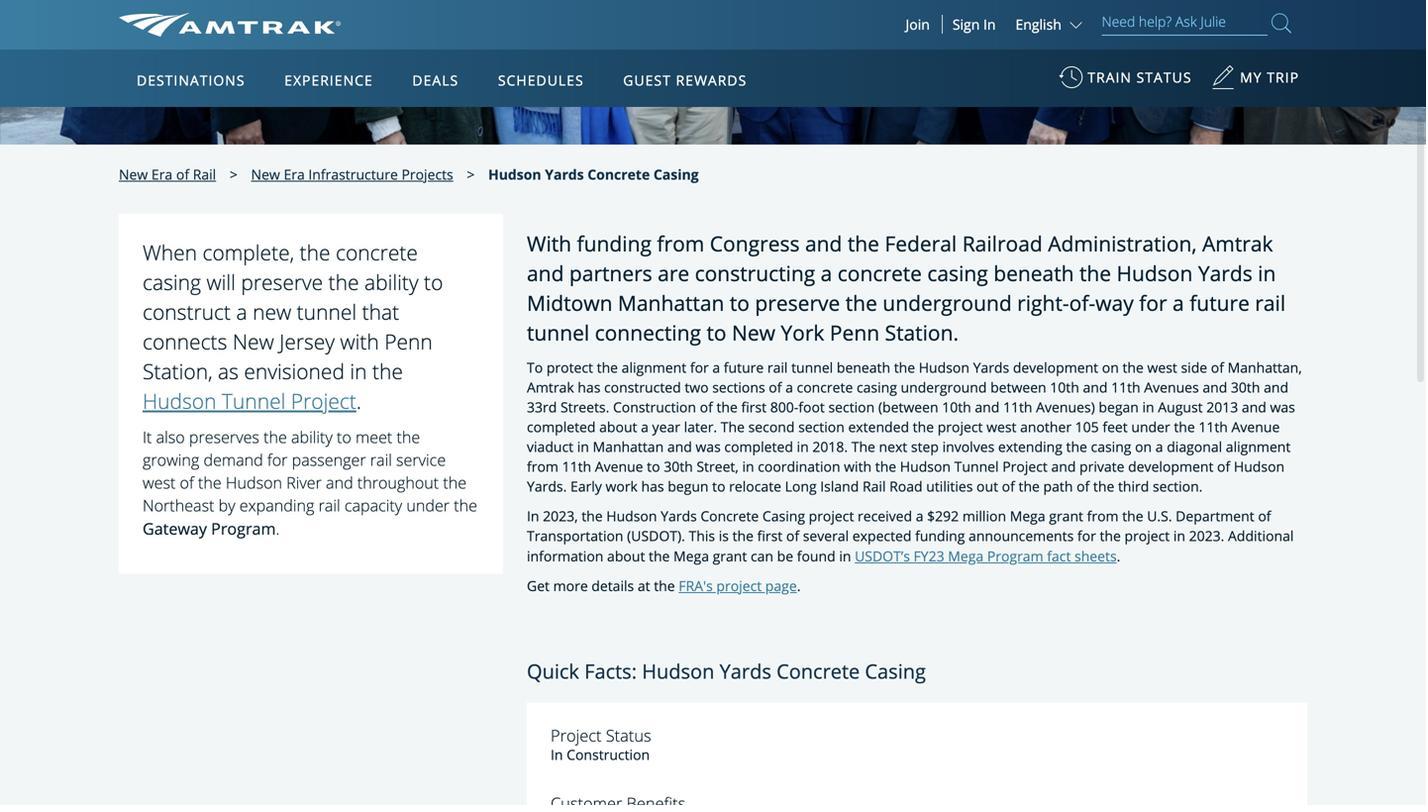 Task type: describe. For each thing, give the bounding box(es) containing it.
hudson right facts:
[[642, 658, 715, 685]]

extended
[[848, 418, 909, 437]]

under inside to protect the alignment for a future rail tunnel beneath the hudson yards development on the west side of manhattan, amtrak has constructed two sections of a concrete casing underground between 10th and 11th avenues and 30th and 33rd streets. construction of the first 800-foot section (between 10th and 11th avenues) began in august 2013 and was completed about a year later. the second section extended the project west another 105 feet under the 11th avenue viaduct in manhattan and was completed in 2018. the next step involves extending the casing on a diagonal alignment from 11th avenue to 30th street, in coordination with the hudson tunnel project and private development of hudson yards. early work has begun to relocate long island rail road utilities out of the path of the third section.
[[1132, 418, 1171, 437]]

a left year in the bottom of the page
[[641, 418, 649, 437]]

road
[[890, 477, 923, 496]]

details
[[592, 576, 634, 595]]

of up the 800-
[[769, 378, 782, 397]]

utilities
[[926, 477, 973, 496]]

capacity
[[345, 495, 402, 516]]

ability inside it also preserves the ability to meet the growing demand for passenger rail service west of the hudson river and throughout the northeast by expanding rail capacity under the gateway program .
[[291, 427, 333, 448]]

sign in button
[[953, 15, 996, 34]]

casing down feet
[[1091, 438, 1132, 456]]

for inside with funding from congress and the federal railroad administration, amtrak and partners are constructing a concrete casing beneath the hudson yards in midtown manhattan to preserve the underground right-of-way for a future rail tunnel connecting to new york penn station.
[[1139, 289, 1168, 317]]

tunnel inside 'when complete, the concrete casing will preserve the ability to construct a new tunnel that connects new jersey with penn station, as envisioned in the hudson tunnel project .'
[[222, 387, 286, 415]]

project inside to protect the alignment for a future rail tunnel beneath the hudson yards development on the west side of manhattan, amtrak has constructed two sections of a concrete casing underground between 10th and 11th avenues and 30th and 33rd streets. construction of the first 800-foot section (between 10th and 11th avenues) began in august 2013 and was completed about a year later. the second section extended the project west another 105 feet under the 11th avenue viaduct in manhattan and was completed in 2018. the next step involves extending the casing on a diagonal alignment from 11th avenue to 30th street, in coordination with the hudson tunnel project and private development of hudson yards. early work has begun to relocate long island rail road utilities out of the path of the third section.
[[1003, 457, 1048, 476]]

a up the 800-
[[786, 378, 793, 397]]

era for of
[[151, 165, 173, 184]]

in up coordination
[[797, 438, 809, 456]]

train status link
[[1059, 58, 1192, 107]]

by
[[219, 495, 235, 516]]

u.s.
[[1147, 507, 1172, 526]]

and right 2013
[[1242, 398, 1267, 417]]

(usdot).
[[627, 527, 685, 546]]

fact
[[1047, 547, 1071, 565]]

a up york
[[821, 259, 832, 287]]

from inside in 2023, the hudson yards concrete casing project received a $292 million mega grant from the u.s. department of transportation (usdot). this is the first of several expected funding announcements for the project in 2023. additional information about the mega grant can be found in
[[1087, 507, 1119, 526]]

project status in construction
[[551, 724, 651, 764]]

2 vertical spatial concrete
[[777, 658, 860, 685]]

800-
[[770, 398, 799, 417]]

new inside with funding from congress and the federal railroad administration, amtrak and partners are constructing a concrete casing beneath the hudson yards in midtown manhattan to preserve the underground right-of-way for a future rail tunnel connecting to new york penn station.
[[732, 319, 776, 347]]

destinations
[[137, 71, 245, 90]]

as
[[218, 357, 239, 385]]

announcements
[[969, 527, 1074, 546]]

protect
[[547, 358, 593, 377]]

construct
[[143, 298, 231, 326]]

construction inside to protect the alignment for a future rail tunnel beneath the hudson yards development on the west side of manhattan, amtrak has constructed two sections of a concrete casing underground between 10th and 11th avenues and 30th and 33rd streets. construction of the first 800-foot section (between 10th and 11th avenues) began in august 2013 and was completed about a year later. the second section extended the project west another 105 feet under the 11th avenue viaduct in manhattan and was completed in 2018. the next step involves extending the casing on a diagonal alignment from 11th avenue to 30th street, in coordination with the hudson tunnel project and private development of hudson yards. early work has begun to relocate long island rail road utilities out of the path of the third section.
[[613, 398, 696, 417]]

third
[[1118, 477, 1149, 496]]

new era of rail
[[119, 165, 216, 184]]

1 vertical spatial 10th
[[942, 398, 972, 417]]

in down several
[[839, 547, 851, 565]]

get
[[527, 576, 550, 595]]

and up 2013
[[1203, 378, 1228, 397]]

new up complete,
[[251, 165, 280, 184]]

0 horizontal spatial casing
[[654, 165, 699, 184]]

station.
[[885, 319, 959, 347]]

rail inside to protect the alignment for a future rail tunnel beneath the hudson yards development on the west side of manhattan, amtrak has constructed two sections of a concrete casing underground between 10th and 11th avenues and 30th and 33rd streets. construction of the first 800-foot section (between 10th and 11th avenues) began in august 2013 and was completed about a year later. the second section extended the project west another 105 feet under the 11th avenue viaduct in manhattan and was completed in 2018. the next step involves extending the casing on a diagonal alignment from 11th avenue to 30th street, in coordination with the hudson tunnel project and private development of hudson yards. early work has begun to relocate long island rail road utilities out of the path of the third section.
[[863, 477, 886, 496]]

about inside in 2023, the hudson yards concrete casing project received a $292 million mega grant from the u.s. department of transportation (usdot). this is the first of several expected funding announcements for the project in 2023. additional information about the mega grant can be found in
[[607, 547, 645, 565]]

concrete inside 'when complete, the concrete casing will preserve the ability to construct a new tunnel that connects new jersey with penn station, as envisioned in the hudson tunnel project .'
[[336, 238, 418, 267]]

begun
[[668, 477, 709, 496]]

of right side
[[1211, 358, 1224, 377]]

quick facts: hudson yards concrete casing
[[527, 658, 926, 685]]

diagonal
[[1167, 438, 1223, 456]]

station,
[[143, 357, 213, 385]]

tunnel inside to protect the alignment for a future rail tunnel beneath the hudson yards development on the west side of manhattan, amtrak has constructed two sections of a concrete casing underground between 10th and 11th avenues and 30th and 33rd streets. construction of the first 800-foot section (between 10th and 11th avenues) began in august 2013 and was completed about a year later. the second section extended the project west another 105 feet under the 11th avenue viaduct in manhattan and was completed in 2018. the next step involves extending the casing on a diagonal alignment from 11th avenue to 30th street, in coordination with the hudson tunnel project and private development of hudson yards. early work has begun to relocate long island rail road utilities out of the path of the third section.
[[955, 457, 999, 476]]

with inside to protect the alignment for a future rail tunnel beneath the hudson yards development on the west side of manhattan, amtrak has constructed two sections of a concrete casing underground between 10th and 11th avenues and 30th and 33rd streets. construction of the first 800-foot section (between 10th and 11th avenues) began in august 2013 and was completed about a year later. the second section extended the project west another 105 feet under the 11th avenue viaduct in manhattan and was completed in 2018. the next step involves extending the casing on a diagonal alignment from 11th avenue to 30th street, in coordination with the hudson tunnel project and private development of hudson yards. early work has begun to relocate long island rail road utilities out of the path of the third section.
[[844, 457, 872, 476]]

of up 'be'
[[786, 527, 800, 546]]

when
[[143, 238, 197, 267]]

rail down river
[[319, 495, 340, 516]]

of down diagonal
[[1218, 457, 1231, 476]]

casing up (between
[[857, 378, 897, 397]]

in inside 'when complete, the concrete casing will preserve the ability to construct a new tunnel that connects new jersey with penn station, as envisioned in the hudson tunnel project .'
[[350, 357, 367, 385]]

tunnel inside with funding from congress and the federal railroad administration, amtrak and partners are constructing a concrete casing beneath the hudson yards in midtown manhattan to preserve the underground right-of-way for a future rail tunnel connecting to new york penn station.
[[527, 319, 590, 347]]

new up the when
[[119, 165, 148, 184]]

project down "u.s."
[[1125, 527, 1170, 546]]

first inside in 2023, the hudson yards concrete casing project received a $292 million mega grant from the u.s. department of transportation (usdot). this is the first of several expected funding announcements for the project in 2023. additional information about the mega grant can be found in
[[757, 527, 783, 546]]

manhattan,
[[1228, 358, 1302, 377]]

yards.
[[527, 477, 567, 496]]

regions map image
[[193, 165, 668, 443]]

northeast
[[143, 495, 214, 516]]

1 vertical spatial has
[[641, 477, 664, 496]]

. down 'found' at the right
[[797, 576, 801, 595]]

growing
[[143, 449, 199, 471]]

be
[[777, 547, 794, 565]]

of up "later."
[[700, 398, 713, 417]]

join
[[906, 15, 930, 34]]

and inside it also preserves the ability to meet the growing demand for passenger rail service west of the hudson river and throughout the northeast by expanding rail capacity under the gateway program .
[[326, 472, 353, 494]]

future inside with funding from congress and the federal railroad administration, amtrak and partners are constructing a concrete casing beneath the hudson yards in midtown manhattan to preserve the underground right-of-way for a future rail tunnel connecting to new york penn station.
[[1190, 289, 1250, 317]]

1 vertical spatial 30th
[[664, 457, 693, 476]]

hudson yards concrete casing link
[[488, 165, 699, 184]]

infrastructure
[[308, 165, 398, 184]]

demand
[[204, 449, 263, 471]]

. inside 'when complete, the concrete casing will preserve the ability to construct a new tunnel that connects new jersey with penn station, as envisioned in the hudson tunnel project .'
[[356, 387, 361, 415]]

experience button
[[277, 53, 381, 108]]

0 horizontal spatial was
[[696, 438, 721, 456]]

underground inside to protect the alignment for a future rail tunnel beneath the hudson yards development on the west side of manhattan, amtrak has constructed two sections of a concrete casing underground between 10th and 11th avenues and 30th and 33rd streets. construction of the first 800-foot section (between 10th and 11th avenues) began in august 2013 and was completed about a year later. the second section extended the project west another 105 feet under the 11th avenue viaduct in manhattan and was completed in 2018. the next step involves extending the casing on a diagonal alignment from 11th avenue to 30th street, in coordination with the hudson tunnel project and private development of hudson yards. early work has begun to relocate long island rail road utilities out of the path of the third section.
[[901, 378, 987, 397]]

year
[[652, 418, 681, 437]]

hudson inside with funding from congress and the federal railroad administration, amtrak and partners are constructing a concrete casing beneath the hudson yards in midtown manhattan to preserve the underground right-of-way for a future rail tunnel connecting to new york penn station.
[[1117, 259, 1193, 287]]

with
[[527, 229, 572, 258]]

0 horizontal spatial alignment
[[622, 358, 687, 377]]

experience
[[284, 71, 373, 90]]

1 vertical spatial program
[[987, 547, 1044, 565]]

hudson down station.
[[919, 358, 970, 377]]

several
[[803, 527, 849, 546]]

$292
[[927, 507, 959, 526]]

2 horizontal spatial west
[[1148, 358, 1178, 377]]

meet
[[356, 427, 393, 448]]

yards inside with funding from congress and the federal railroad administration, amtrak and partners are constructing a concrete casing beneath the hudson yards in midtown manhattan to preserve the underground right-of-way for a future rail tunnel connecting to new york penn station.
[[1199, 259, 1253, 287]]

0 vertical spatial was
[[1271, 398, 1296, 417]]

page
[[766, 576, 797, 595]]

0 vertical spatial 10th
[[1050, 378, 1080, 397]]

1 horizontal spatial the
[[852, 438, 876, 456]]

it
[[143, 427, 152, 448]]

second
[[749, 418, 795, 437]]

river
[[286, 472, 322, 494]]

2018.
[[813, 438, 848, 456]]

ability inside 'when complete, the concrete casing will preserve the ability to construct a new tunnel that connects new jersey with penn station, as envisioned in the hudson tunnel project .'
[[365, 268, 419, 296]]

received
[[858, 507, 912, 526]]

august
[[1158, 398, 1203, 417]]

fy23
[[914, 547, 945, 565]]

0 horizontal spatial avenue
[[595, 457, 643, 476]]

project inside 'project status in construction'
[[551, 724, 602, 747]]

yards inside in 2023, the hudson yards concrete casing project received a $292 million mega grant from the u.s. department of transportation (usdot). this is the first of several expected funding announcements for the project in 2023. additional information about the mega grant can be found in
[[661, 507, 697, 526]]

sign
[[953, 15, 980, 34]]

foot
[[799, 398, 825, 417]]

is
[[719, 527, 729, 546]]

penn inside with funding from congress and the federal railroad administration, amtrak and partners are constructing a concrete casing beneath the hudson yards in midtown manhattan to preserve the underground right-of-way for a future rail tunnel connecting to new york penn station.
[[830, 319, 880, 347]]

preserves
[[189, 427, 259, 448]]

0 vertical spatial avenue
[[1232, 418, 1280, 437]]

out
[[977, 477, 999, 496]]

yards inside to protect the alignment for a future rail tunnel beneath the hudson yards development on the west side of manhattan, amtrak has constructed two sections of a concrete casing underground between 10th and 11th avenues and 30th and 33rd streets. construction of the first 800-foot section (between 10th and 11th avenues) began in august 2013 and was completed about a year later. the second section extended the project west another 105 feet under the 11th avenue viaduct in manhattan and was completed in 2018. the next step involves extending the casing on a diagonal alignment from 11th avenue to 30th street, in coordination with the hudson tunnel project and private development of hudson yards. early work has begun to relocate long island rail road utilities out of the path of the third section.
[[973, 358, 1010, 377]]

new
[[253, 298, 291, 326]]

0 horizontal spatial the
[[721, 418, 745, 437]]

schedules link
[[490, 50, 592, 107]]

casing inside 'when complete, the concrete casing will preserve the ability to construct a new tunnel that connects new jersey with penn station, as envisioned in the hudson tunnel project .'
[[143, 268, 201, 296]]

0 vertical spatial 30th
[[1231, 378, 1261, 397]]

concrete inside in 2023, the hudson yards concrete casing project received a $292 million mega grant from the u.s. department of transportation (usdot). this is the first of several expected funding announcements for the project in 2023. additional information about the mega grant can be found in
[[701, 507, 759, 526]]

1 vertical spatial section
[[799, 418, 845, 437]]

a left diagonal
[[1156, 438, 1164, 456]]

rail inside to protect the alignment for a future rail tunnel beneath the hudson yards development on the west side of manhattan, amtrak has constructed two sections of a concrete casing underground between 10th and 11th avenues and 30th and 33rd streets. construction of the first 800-foot section (between 10th and 11th avenues) began in august 2013 and was completed about a year later. the second section extended the project west another 105 feet under the 11th avenue viaduct in manhattan and was completed in 2018. the next step involves extending the casing on a diagonal alignment from 11th avenue to 30th street, in coordination with the hudson tunnel project and private development of hudson yards. early work has begun to relocate long island rail road utilities out of the path of the third section.
[[768, 358, 788, 377]]

11th down between
[[1004, 398, 1033, 417]]

status
[[606, 724, 651, 747]]

schedules
[[498, 71, 584, 90]]

railroad
[[963, 229, 1043, 258]]

hudson down the step
[[900, 457, 951, 476]]

1 vertical spatial west
[[987, 418, 1017, 437]]

0 horizontal spatial development
[[1013, 358, 1099, 377]]

and down manhattan,
[[1264, 378, 1289, 397]]

1 horizontal spatial development
[[1128, 457, 1214, 476]]

Please enter your search item search field
[[1102, 10, 1268, 36]]

hudson up with
[[488, 165, 542, 184]]

. inside it also preserves the ability to meet the growing demand for passenger rail service west of the hudson river and throughout the northeast by expanding rail capacity under the gateway program .
[[276, 518, 280, 539]]

11th up began on the right
[[1112, 378, 1141, 397]]

0 horizontal spatial grant
[[713, 547, 747, 565]]

to
[[527, 358, 543, 377]]

expanding
[[240, 495, 314, 516]]

destinations button
[[129, 53, 253, 108]]

more
[[553, 576, 588, 595]]

fra's
[[679, 576, 713, 595]]

west inside it also preserves the ability to meet the growing demand for passenger rail service west of the hudson river and throughout the northeast by expanding rail capacity under the gateway program .
[[143, 472, 176, 494]]

of right out
[[1002, 477, 1015, 496]]

11th down 2013
[[1199, 418, 1228, 437]]

amtrak inside to protect the alignment for a future rail tunnel beneath the hudson yards development on the west side of manhattan, amtrak has constructed two sections of a concrete casing underground between 10th and 11th avenues and 30th and 33rd streets. construction of the first 800-foot section (between 10th and 11th avenues) began in august 2013 and was completed about a year later. the second section extended the project west another 105 feet under the 11th avenue viaduct in manhattan and was completed in 2018. the next step involves extending the casing on a diagonal alignment from 11th avenue to 30th street, in coordination with the hudson tunnel project and private development of hudson yards. early work has begun to relocate long island rail road utilities out of the path of the third section.
[[527, 378, 574, 397]]

project inside 'when complete, the concrete casing will preserve the ability to construct a new tunnel that connects new jersey with penn station, as envisioned in the hudson tunnel project .'
[[291, 387, 356, 415]]

of inside it also preserves the ability to meet the growing demand for passenger rail service west of the hudson river and throughout the northeast by expanding rail capacity under the gateway program .
[[180, 472, 194, 494]]

of up the when
[[176, 165, 189, 184]]

project up several
[[809, 507, 854, 526]]

a right way
[[1173, 289, 1185, 317]]

105
[[1076, 418, 1099, 437]]

1 vertical spatial alignment
[[1226, 438, 1291, 456]]

transportation
[[527, 527, 624, 546]]

passenger
[[292, 449, 366, 471]]

0 vertical spatial has
[[578, 378, 601, 397]]

private
[[1080, 457, 1125, 476]]

11th up early
[[562, 457, 592, 476]]

expected
[[853, 527, 912, 546]]

when complete, the concrete casing will preserve the ability to construct a new tunnel that connects new jersey with penn station, as envisioned in the hudson tunnel project .
[[143, 238, 443, 415]]

project inside to protect the alignment for a future rail tunnel beneath the hudson yards development on the west side of manhattan, amtrak has constructed two sections of a concrete casing underground between 10th and 11th avenues and 30th and 33rd streets. construction of the first 800-foot section (between 10th and 11th avenues) began in august 2013 and was completed about a year later. the second section extended the project west another 105 feet under the 11th avenue viaduct in manhattan and was completed in 2018. the next step involves extending the casing on a diagonal alignment from 11th avenue to 30th street, in coordination with the hudson tunnel project and private development of hudson yards. early work has begun to relocate long island rail road utilities out of the path of the third section.
[[938, 418, 983, 437]]

hudson up department
[[1234, 457, 1285, 476]]

casing inside with funding from congress and the federal railroad administration, amtrak and partners are constructing a concrete casing beneath the hudson yards in midtown manhattan to preserve the underground right-of-way for a future rail tunnel connecting to new york penn station.
[[928, 259, 988, 287]]

amtrak inside with funding from congress and the federal railroad administration, amtrak and partners are constructing a concrete casing beneath the hudson yards in midtown manhattan to preserve the underground right-of-way for a future rail tunnel connecting to new york penn station.
[[1203, 229, 1274, 258]]

side
[[1181, 358, 1208, 377]]

between
[[991, 378, 1047, 397]]

1 horizontal spatial mega
[[948, 547, 984, 565]]

in left 2023.
[[1174, 527, 1186, 546]]

and right congress
[[805, 229, 842, 258]]

with inside 'when complete, the concrete casing will preserve the ability to construct a new tunnel that connects new jersey with penn station, as envisioned in the hudson tunnel project .'
[[340, 327, 379, 356]]

to inside it also preserves the ability to meet the growing demand for passenger rail service west of the hudson river and throughout the northeast by expanding rail capacity under the gateway program .
[[337, 427, 352, 448]]

from inside to protect the alignment for a future rail tunnel beneath the hudson yards development on the west side of manhattan, amtrak has constructed two sections of a concrete casing underground between 10th and 11th avenues and 30th and 33rd streets. construction of the first 800-foot section (between 10th and 11th avenues) began in august 2013 and was completed about a year later. the second section extended the project west another 105 feet under the 11th avenue viaduct in manhattan and was completed in 2018. the next step involves extending the casing on a diagonal alignment from 11th avenue to 30th street, in coordination with the hudson tunnel project and private development of hudson yards. early work has begun to relocate long island rail road utilities out of the path of the third section.
[[527, 457, 559, 476]]

2 horizontal spatial mega
[[1010, 507, 1046, 526]]

another
[[1020, 418, 1072, 437]]

and down year in the bottom of the page
[[668, 438, 692, 456]]

it also preserves the ability to meet the growing demand for passenger rail service west of the hudson river and throughout the northeast by expanding rail capacity under the gateway program .
[[143, 427, 477, 539]]



Task type: locate. For each thing, give the bounding box(es) containing it.
envisioned
[[244, 357, 345, 385]]

1 vertical spatial tunnel
[[955, 457, 999, 476]]

in inside in 2023, the hudson yards concrete casing project received a $292 million mega grant from the u.s. department of transportation (usdot). this is the first of several expected funding announcements for the project in 2023. additional information about the mega grant can be found in
[[527, 507, 539, 526]]

underground up station.
[[883, 289, 1012, 317]]

concrete inside to protect the alignment for a future rail tunnel beneath the hudson yards development on the west side of manhattan, amtrak has constructed two sections of a concrete casing underground between 10th and 11th avenues and 30th and 33rd streets. construction of the first 800-foot section (between 10th and 11th avenues) began in august 2013 and was completed about a year later. the second section extended the project west another 105 feet under the 11th avenue viaduct in manhattan and was completed in 2018. the next step involves extending the casing on a diagonal alignment from 11th avenue to 30th street, in coordination with the hudson tunnel project and private development of hudson yards. early work has begun to relocate long island rail road utilities out of the path of the third section.
[[797, 378, 853, 397]]

of
[[176, 165, 189, 184], [1211, 358, 1224, 377], [769, 378, 782, 397], [700, 398, 713, 417], [1218, 457, 1231, 476], [180, 472, 194, 494], [1002, 477, 1015, 496], [1077, 477, 1090, 496], [1258, 507, 1272, 526], [786, 527, 800, 546]]

and down with
[[527, 259, 564, 287]]

new era infrastructure projects link
[[251, 165, 453, 184]]

1 horizontal spatial casing
[[763, 507, 805, 526]]

1 horizontal spatial completed
[[725, 438, 793, 456]]

train status
[[1088, 68, 1192, 87]]

30th up 'begun'
[[664, 457, 693, 476]]

1 vertical spatial ability
[[291, 427, 333, 448]]

. up meet in the bottom of the page
[[356, 387, 361, 415]]

manhattan down the "are"
[[618, 289, 725, 317]]

from up the "are"
[[657, 229, 705, 258]]

underground inside with funding from congress and the federal railroad administration, amtrak and partners are constructing a concrete casing beneath the hudson yards in midtown manhattan to preserve the underground right-of-way for a future rail tunnel connecting to new york penn station.
[[883, 289, 1012, 317]]

amtrak image
[[119, 13, 341, 37]]

2023.
[[1189, 527, 1225, 546]]

1 vertical spatial the
[[852, 438, 876, 456]]

preserve up york
[[755, 289, 840, 317]]

for inside in 2023, the hudson yards concrete casing project received a $292 million mega grant from the u.s. department of transportation (usdot). this is the first of several expected funding announcements for the project in 2023. additional information about the mega grant can be found in
[[1078, 527, 1096, 546]]

a inside in 2023, the hudson yards concrete casing project received a $292 million mega grant from the u.s. department of transportation (usdot). this is the first of several expected funding announcements for the project in 2023. additional information about the mega grant can be found in
[[916, 507, 924, 526]]

with
[[340, 327, 379, 356], [844, 457, 872, 476]]

beneath
[[994, 259, 1074, 287], [837, 358, 891, 377]]

0 horizontal spatial in
[[527, 507, 539, 526]]

has
[[578, 378, 601, 397], [641, 477, 664, 496]]

west up "avenues"
[[1148, 358, 1178, 377]]

0 horizontal spatial beneath
[[837, 358, 891, 377]]

1 horizontal spatial grant
[[1049, 507, 1084, 526]]

mega
[[1010, 507, 1046, 526], [674, 547, 709, 565], [948, 547, 984, 565]]

1 horizontal spatial alignment
[[1226, 438, 1291, 456]]

program
[[211, 518, 276, 539], [987, 547, 1044, 565]]

1 vertical spatial construction
[[567, 746, 650, 764]]

usdot's fy23 mega program fact sheets .
[[855, 547, 1121, 565]]

0 horizontal spatial 30th
[[664, 457, 693, 476]]

in inside 'project status in construction'
[[551, 746, 563, 764]]

1 vertical spatial on
[[1135, 438, 1152, 456]]

2 era from the left
[[284, 165, 305, 184]]

rail inside with funding from congress and the federal railroad administration, amtrak and partners are constructing a concrete casing beneath the hudson yards in midtown manhattan to preserve the underground right-of-way for a future rail tunnel connecting to new york penn station.
[[1255, 289, 1286, 317]]

0 vertical spatial under
[[1132, 418, 1171, 437]]

tunnel down midtown
[[527, 319, 590, 347]]

sections
[[713, 378, 765, 397]]

banner
[[0, 0, 1427, 457]]

1 horizontal spatial future
[[1190, 289, 1250, 317]]

development up "section."
[[1128, 457, 1214, 476]]

congress
[[710, 229, 800, 258]]

hudson down administration,
[[1117, 259, 1193, 287]]

viaduct
[[527, 438, 574, 456]]

preserve inside with funding from congress and the federal railroad administration, amtrak and partners are constructing a concrete casing beneath the hudson yards in midtown manhattan to preserve the underground right-of-way for a future rail tunnel connecting to new york penn station.
[[755, 289, 840, 317]]

for up river
[[267, 449, 288, 471]]

status
[[1137, 68, 1192, 87]]

under down the august
[[1132, 418, 1171, 437]]

information
[[527, 547, 604, 565]]

first down sections
[[741, 398, 767, 417]]

2 horizontal spatial concrete
[[777, 658, 860, 685]]

development up avenues)
[[1013, 358, 1099, 377]]

the down extended
[[852, 438, 876, 456]]

construction down facts:
[[567, 746, 650, 764]]

10th up the involves
[[942, 398, 972, 417]]

0 horizontal spatial mega
[[674, 547, 709, 565]]

additional
[[1228, 527, 1294, 546]]

guest rewards
[[623, 71, 747, 90]]

1 vertical spatial in
[[527, 507, 539, 526]]

future inside to protect the alignment for a future rail tunnel beneath the hudson yards development on the west side of manhattan, amtrak has constructed two sections of a concrete casing underground between 10th and 11th avenues and 30th and 33rd streets. construction of the first 800-foot section (between 10th and 11th avenues) began in august 2013 and was completed about a year later. the second section extended the project west another 105 feet under the 11th avenue viaduct in manhattan and was completed in 2018. the next step involves extending the casing on a diagonal alignment from 11th avenue to 30th street, in coordination with the hudson tunnel project and private development of hudson yards. early work has begun to relocate long island rail road utilities out of the path of the third section.
[[724, 358, 764, 377]]

midtown
[[527, 289, 613, 317]]

beneath inside to protect the alignment for a future rail tunnel beneath the hudson yards development on the west side of manhattan, amtrak has constructed two sections of a concrete casing underground between 10th and 11th avenues and 30th and 33rd streets. construction of the first 800-foot section (between 10th and 11th avenues) began in august 2013 and was completed about a year later. the second section extended the project west another 105 feet under the 11th avenue viaduct in manhattan and was completed in 2018. the next step involves extending the casing on a diagonal alignment from 11th avenue to 30th street, in coordination with the hudson tunnel project and private development of hudson yards. early work has begun to relocate long island rail road utilities out of the path of the third section.
[[837, 358, 891, 377]]

mega up announcements
[[1010, 507, 1046, 526]]

the
[[721, 418, 745, 437], [852, 438, 876, 456]]

about down streets.
[[599, 418, 637, 437]]

1 horizontal spatial west
[[987, 418, 1017, 437]]

hudson inside in 2023, the hudson yards concrete casing project received a $292 million mega grant from the u.s. department of transportation (usdot). this is the first of several expected funding announcements for the project in 2023. additional information about the mega grant can be found in
[[607, 507, 657, 526]]

1 vertical spatial beneath
[[837, 358, 891, 377]]

project down the envisioned
[[291, 387, 356, 415]]

west up extending
[[987, 418, 1017, 437]]

grant down is on the bottom of page
[[713, 547, 747, 565]]

usdot's
[[855, 547, 910, 565]]

0 horizontal spatial 10th
[[942, 398, 972, 417]]

future up side
[[1190, 289, 1250, 317]]

project
[[291, 387, 356, 415], [1003, 457, 1048, 476], [551, 724, 602, 747]]

1 vertical spatial was
[[696, 438, 721, 456]]

0 vertical spatial manhattan
[[618, 289, 725, 317]]

tunnel down york
[[792, 358, 833, 377]]

0 horizontal spatial completed
[[527, 418, 596, 437]]

for inside it also preserves the ability to meet the growing demand for passenger rail service west of the hudson river and throughout the northeast by expanding rail capacity under the gateway program .
[[267, 449, 288, 471]]

program inside it also preserves the ability to meet the growing demand for passenger rail service west of the hudson river and throughout the northeast by expanding rail capacity under the gateway program .
[[211, 518, 276, 539]]

banner containing join
[[0, 0, 1427, 457]]

1 vertical spatial first
[[757, 527, 783, 546]]

coordination
[[758, 457, 841, 476]]

future
[[1190, 289, 1250, 317], [724, 358, 764, 377]]

1 vertical spatial manhattan
[[593, 438, 664, 456]]

0 vertical spatial rail
[[193, 165, 216, 184]]

. right the fact
[[1117, 547, 1121, 565]]

construction
[[613, 398, 696, 417], [567, 746, 650, 764]]

2023,
[[543, 507, 578, 526]]

1 era from the left
[[151, 165, 173, 184]]

under inside it also preserves the ability to meet the growing demand for passenger rail service west of the hudson river and throughout the northeast by expanding rail capacity under the gateway program .
[[407, 495, 450, 516]]

casing
[[654, 165, 699, 184], [763, 507, 805, 526], [865, 658, 926, 685]]

1 horizontal spatial was
[[1271, 398, 1296, 417]]

1 vertical spatial grant
[[713, 547, 747, 565]]

are
[[658, 259, 690, 287]]

deals
[[413, 71, 459, 90]]

0 vertical spatial completed
[[527, 418, 596, 437]]

new era infrastructure projects
[[251, 165, 453, 184]]

under down the throughout
[[407, 495, 450, 516]]

in 2023, the hudson yards concrete casing project received a $292 million mega grant from the u.s. department of transportation (usdot). this is the first of several expected funding announcements for the project in 2023. additional information about the mega grant can be found in
[[527, 507, 1294, 565]]

partners
[[570, 259, 653, 287]]

1 vertical spatial funding
[[915, 527, 965, 546]]

1 horizontal spatial has
[[641, 477, 664, 496]]

from inside with funding from congress and the federal railroad administration, amtrak and partners are constructing a concrete casing beneath the hudson yards in midtown manhattan to preserve the underground right-of-way for a future rail tunnel connecting to new york penn station.
[[657, 229, 705, 258]]

1 vertical spatial casing
[[763, 507, 805, 526]]

preserve inside 'when complete, the concrete casing will preserve the ability to construct a new tunnel that connects new jersey with penn station, as envisioned in the hudson tunnel project .'
[[241, 268, 323, 296]]

a inside 'when complete, the concrete casing will preserve the ability to construct a new tunnel that connects new jersey with penn station, as envisioned in the hudson tunnel project .'
[[236, 298, 247, 326]]

will
[[207, 268, 236, 296]]

2 horizontal spatial in
[[984, 15, 996, 34]]

in right began on the right
[[1143, 398, 1155, 417]]

sign in
[[953, 15, 996, 34]]

1 horizontal spatial from
[[657, 229, 705, 258]]

in
[[984, 15, 996, 34], [527, 507, 539, 526], [551, 746, 563, 764]]

0 horizontal spatial preserve
[[241, 268, 323, 296]]

relocate
[[729, 477, 782, 496]]

1 vertical spatial about
[[607, 547, 645, 565]]

2 horizontal spatial project
[[1003, 457, 1048, 476]]

tunnel inside to protect the alignment for a future rail tunnel beneath the hudson yards development on the west side of manhattan, amtrak has constructed two sections of a concrete casing underground between 10th and 11th avenues and 30th and 33rd streets. construction of the first 800-foot section (between 10th and 11th avenues) began in august 2013 and was completed about a year later. the second section extended the project west another 105 feet under the 11th avenue viaduct in manhattan and was completed in 2018. the next step involves extending the casing on a diagonal alignment from 11th avenue to 30th street, in coordination with the hudson tunnel project and private development of hudson yards. early work has begun to relocate long island rail road utilities out of the path of the third section.
[[792, 358, 833, 377]]

2 vertical spatial casing
[[865, 658, 926, 685]]

2 horizontal spatial from
[[1087, 507, 1119, 526]]

underground up (between
[[901, 378, 987, 397]]

tunnel inside 'when complete, the concrete casing will preserve the ability to construct a new tunnel that connects new jersey with penn station, as envisioned in the hudson tunnel project .'
[[297, 298, 357, 326]]

0 horizontal spatial funding
[[577, 229, 652, 258]]

30th
[[1231, 378, 1261, 397], [664, 457, 693, 476]]

0 vertical spatial with
[[340, 327, 379, 356]]

hudson inside 'when complete, the concrete casing will preserve the ability to construct a new tunnel that connects new jersey with penn station, as envisioned in the hudson tunnel project .'
[[143, 387, 216, 415]]

new era of rail link
[[119, 165, 216, 184]]

connects
[[143, 327, 227, 356]]

in right viaduct
[[577, 438, 589, 456]]

avenues)
[[1036, 398, 1095, 417]]

also
[[156, 427, 185, 448]]

grant down path
[[1049, 507, 1084, 526]]

2 vertical spatial project
[[551, 724, 602, 747]]

0 vertical spatial on
[[1102, 358, 1119, 377]]

was down manhattan,
[[1271, 398, 1296, 417]]

in inside with funding from congress and the federal railroad administration, amtrak and partners are constructing a concrete casing beneath the hudson yards in midtown manhattan to preserve the underground right-of-way for a future rail tunnel connecting to new york penn station.
[[1258, 259, 1276, 287]]

this
[[689, 527, 715, 546]]

1 horizontal spatial with
[[844, 457, 872, 476]]

0 horizontal spatial concrete
[[588, 165, 650, 184]]

for inside to protect the alignment for a future rail tunnel beneath the hudson yards development on the west side of manhattan, amtrak has constructed two sections of a concrete casing underground between 10th and 11th avenues and 30th and 33rd streets. construction of the first 800-foot section (between 10th and 11th avenues) began in august 2013 and was completed about a year later. the second section extended the project west another 105 feet under the 11th avenue viaduct in manhattan and was completed in 2018. the next step involves extending the casing on a diagonal alignment from 11th avenue to 30th street, in coordination with the hudson tunnel project and private development of hudson yards. early work has begun to relocate long island rail road utilities out of the path of the third section.
[[690, 358, 709, 377]]

rail up the 800-
[[768, 358, 788, 377]]

jersey
[[280, 327, 335, 356]]

construction inside 'project status in construction'
[[567, 746, 650, 764]]

to
[[424, 268, 443, 296], [730, 289, 750, 317], [707, 319, 727, 347], [337, 427, 352, 448], [647, 457, 660, 476], [712, 477, 726, 496]]

1 horizontal spatial on
[[1135, 438, 1152, 456]]

manhattan inside to protect the alignment for a future rail tunnel beneath the hudson yards development on the west side of manhattan, amtrak has constructed two sections of a concrete casing underground between 10th and 11th avenues and 30th and 33rd streets. construction of the first 800-foot section (between 10th and 11th avenues) began in august 2013 and was completed about a year later. the second section extended the project west another 105 feet under the 11th avenue viaduct in manhattan and was completed in 2018. the next step involves extending the casing on a diagonal alignment from 11th avenue to 30th street, in coordination with the hudson tunnel project and private development of hudson yards. early work has begun to relocate long island rail road utilities out of the path of the third section.
[[593, 438, 664, 456]]

new inside 'when complete, the concrete casing will preserve the ability to construct a new tunnel that connects new jersey with penn station, as envisioned in the hudson tunnel project .'
[[233, 327, 274, 356]]

hudson down demand
[[226, 472, 282, 494]]

preserve
[[241, 268, 323, 296], [755, 289, 840, 317]]

2 vertical spatial in
[[551, 746, 563, 764]]

path
[[1044, 477, 1073, 496]]

in inside banner
[[984, 15, 996, 34]]

1 horizontal spatial avenue
[[1232, 418, 1280, 437]]

2 horizontal spatial casing
[[865, 658, 926, 685]]

preserve up new
[[241, 268, 323, 296]]

0 vertical spatial beneath
[[994, 259, 1074, 287]]

0 horizontal spatial rail
[[193, 165, 216, 184]]

project down can in the right of the page
[[717, 576, 762, 595]]

first inside to protect the alignment for a future rail tunnel beneath the hudson yards development on the west side of manhattan, amtrak has constructed two sections of a concrete casing underground between 10th and 11th avenues and 30th and 33rd streets. construction of the first 800-foot section (between 10th and 11th avenues) began in august 2013 and was completed about a year later. the second section extended the project west another 105 feet under the 11th avenue viaduct in manhattan and was completed in 2018. the next step involves extending the casing on a diagonal alignment from 11th avenue to 30th street, in coordination with the hudson tunnel project and private development of hudson yards. early work has begun to relocate long island rail road utilities out of the path of the third section.
[[741, 398, 767, 417]]

completed down second
[[725, 438, 793, 456]]

0 horizontal spatial on
[[1102, 358, 1119, 377]]

avenue
[[1232, 418, 1280, 437], [595, 457, 643, 476]]

0 horizontal spatial penn
[[385, 327, 433, 356]]

tunnel down as
[[222, 387, 286, 415]]

1 horizontal spatial program
[[987, 547, 1044, 565]]

section.
[[1153, 477, 1203, 496]]

my
[[1240, 68, 1263, 87]]

casing inside in 2023, the hudson yards concrete casing project received a $292 million mega grant from the u.s. department of transportation (usdot). this is the first of several expected funding announcements for the project in 2023. additional information about the mega grant can be found in
[[763, 507, 805, 526]]

concrete down federal
[[838, 259, 922, 287]]

alignment
[[622, 358, 687, 377], [1226, 438, 1291, 456]]

hudson
[[488, 165, 542, 184], [1117, 259, 1193, 287], [919, 358, 970, 377], [143, 387, 216, 415], [900, 457, 951, 476], [1234, 457, 1285, 476], [226, 472, 282, 494], [607, 507, 657, 526], [642, 658, 715, 685]]

0 vertical spatial casing
[[654, 165, 699, 184]]

beneath up (between
[[837, 358, 891, 377]]

in up relocate
[[742, 457, 754, 476]]

west
[[1148, 358, 1178, 377], [987, 418, 1017, 437], [143, 472, 176, 494]]

train
[[1088, 68, 1132, 87]]

get more details at the fra's project page .
[[527, 576, 801, 595]]

1 horizontal spatial in
[[551, 746, 563, 764]]

1 horizontal spatial preserve
[[755, 289, 840, 317]]

hudson inside it also preserves the ability to meet the growing demand for passenger rail service west of the hudson river and throughout the northeast by expanding rail capacity under the gateway program .
[[226, 472, 282, 494]]

section up 2018.
[[799, 418, 845, 437]]

1 horizontal spatial rail
[[863, 477, 886, 496]]

concrete
[[588, 165, 650, 184], [701, 507, 759, 526], [777, 658, 860, 685]]

that
[[362, 298, 399, 326]]

0 horizontal spatial era
[[151, 165, 173, 184]]

quick
[[527, 658, 579, 685]]

1 vertical spatial rail
[[863, 477, 886, 496]]

1 vertical spatial from
[[527, 457, 559, 476]]

facts:
[[585, 658, 637, 685]]

rail up received
[[863, 477, 886, 496]]

. down 'expanding'
[[276, 518, 280, 539]]

concrete inside with funding from congress and the federal railroad administration, amtrak and partners are constructing a concrete casing beneath the hudson yards in midtown manhattan to preserve the underground right-of-way for a future rail tunnel connecting to new york penn station.
[[838, 259, 922, 287]]

0 horizontal spatial future
[[724, 358, 764, 377]]

join button
[[894, 15, 943, 34]]

search icon image
[[1272, 9, 1292, 37]]

ability
[[365, 268, 419, 296], [291, 427, 333, 448]]

sheets
[[1075, 547, 1117, 565]]

funding inside with funding from congress and the federal railroad administration, amtrak and partners are constructing a concrete casing beneath the hudson yards in midtown manhattan to preserve the underground right-of-way for a future rail tunnel connecting to new york penn station.
[[577, 229, 652, 258]]

0 horizontal spatial tunnel
[[297, 298, 357, 326]]

rail up the when
[[193, 165, 216, 184]]

a up sections
[[713, 358, 720, 377]]

0 vertical spatial program
[[211, 518, 276, 539]]

1 vertical spatial completed
[[725, 438, 793, 456]]

funding inside in 2023, the hudson yards concrete casing project received a $292 million mega grant from the u.s. department of transportation (usdot). this is the first of several expected funding announcements for the project in 2023. additional information about the mega grant can be found in
[[915, 527, 965, 546]]

west down the 'growing'
[[143, 472, 176, 494]]

with up island
[[844, 457, 872, 476]]

0 vertical spatial tunnel
[[222, 387, 286, 415]]

era for infrastructure
[[284, 165, 305, 184]]

guest
[[623, 71, 672, 90]]

hudson down station,
[[143, 387, 216, 415]]

2 vertical spatial west
[[143, 472, 176, 494]]

on up began on the right
[[1102, 358, 1119, 377]]

application
[[193, 165, 668, 443]]

project up the involves
[[938, 418, 983, 437]]

manhattan up work
[[593, 438, 664, 456]]

casing down the when
[[143, 268, 201, 296]]

deals button
[[405, 53, 467, 108]]

fra's project page link
[[679, 576, 797, 595]]

and up path
[[1052, 457, 1076, 476]]

2013
[[1207, 398, 1239, 417]]

0 vertical spatial from
[[657, 229, 705, 258]]

0 horizontal spatial from
[[527, 457, 559, 476]]

program down by
[[211, 518, 276, 539]]

1 horizontal spatial tunnel
[[955, 457, 999, 476]]

0 horizontal spatial with
[[340, 327, 379, 356]]

of up "additional"
[[1258, 507, 1272, 526]]

from up sheets
[[1087, 507, 1119, 526]]

first
[[741, 398, 767, 417], [757, 527, 783, 546]]

to inside 'when complete, the concrete casing will preserve the ability to construct a new tunnel that connects new jersey with penn station, as envisioned in the hudson tunnel project .'
[[424, 268, 443, 296]]

rail up manhattan,
[[1255, 289, 1286, 317]]

concrete
[[336, 238, 418, 267], [838, 259, 922, 287], [797, 378, 853, 397]]

0 vertical spatial first
[[741, 398, 767, 417]]

of-
[[1070, 289, 1096, 317]]

in
[[1258, 259, 1276, 287], [350, 357, 367, 385], [1143, 398, 1155, 417], [577, 438, 589, 456], [797, 438, 809, 456], [742, 457, 754, 476], [1174, 527, 1186, 546], [839, 547, 851, 565]]

about inside to protect the alignment for a future rail tunnel beneath the hudson yards development on the west side of manhattan, amtrak has constructed two sections of a concrete casing underground between 10th and 11th avenues and 30th and 33rd streets. construction of the first 800-foot section (between 10th and 11th avenues) began in august 2013 and was completed about a year later. the second section extended the project west another 105 feet under the 11th avenue viaduct in manhattan and was completed in 2018. the next step involves extending the casing on a diagonal alignment from 11th avenue to 30th street, in coordination with the hudson tunnel project and private development of hudson yards. early work has begun to relocate long island rail road utilities out of the path of the third section.
[[599, 418, 637, 437]]

penn inside 'when complete, the concrete casing will preserve the ability to construct a new tunnel that connects new jersey with penn station, as envisioned in the hudson tunnel project .'
[[385, 327, 433, 356]]

in down that
[[350, 357, 367, 385]]

1 horizontal spatial 30th
[[1231, 378, 1261, 397]]

0 horizontal spatial amtrak
[[527, 378, 574, 397]]

2 vertical spatial from
[[1087, 507, 1119, 526]]

in left 2023,
[[527, 507, 539, 526]]

was down "later."
[[696, 438, 721, 456]]

project
[[938, 418, 983, 437], [809, 507, 854, 526], [1125, 527, 1170, 546], [717, 576, 762, 595]]

(between
[[879, 398, 939, 417]]

0 horizontal spatial project
[[291, 387, 356, 415]]

to protect the alignment for a future rail tunnel beneath the hudson yards development on the west side of manhattan, amtrak has constructed two sections of a concrete casing underground between 10th and 11th avenues and 30th and 33rd streets. construction of the first 800-foot section (between 10th and 11th avenues) began in august 2013 and was completed about a year later. the second section extended the project west another 105 feet under the 11th avenue viaduct in manhattan and was completed in 2018. the next step involves extending the casing on a diagonal alignment from 11th avenue to 30th street, in coordination with the hudson tunnel project and private development of hudson yards. early work has begun to relocate long island rail road utilities out of the path of the third section.
[[527, 358, 1302, 496]]

my trip
[[1240, 68, 1300, 87]]

penn
[[830, 319, 880, 347], [385, 327, 433, 356]]

mega right "fy23"
[[948, 547, 984, 565]]

1 horizontal spatial funding
[[915, 527, 965, 546]]

ability up that
[[365, 268, 419, 296]]

for up two
[[690, 358, 709, 377]]

0 vertical spatial the
[[721, 418, 745, 437]]

1 horizontal spatial tunnel
[[527, 319, 590, 347]]

in right "sign"
[[984, 15, 996, 34]]

concrete down page
[[777, 658, 860, 685]]

0 vertical spatial section
[[829, 398, 875, 417]]

and up began on the right
[[1083, 378, 1108, 397]]

1 vertical spatial with
[[844, 457, 872, 476]]

and down between
[[975, 398, 1000, 417]]

concrete up that
[[336, 238, 418, 267]]

0 vertical spatial about
[[599, 418, 637, 437]]

with funding from congress and the federal railroad administration, amtrak and partners are constructing a concrete casing beneath the hudson yards in midtown manhattan to preserve the underground right-of-way for a future rail tunnel connecting to new york penn station.
[[527, 229, 1286, 347]]

grant
[[1049, 507, 1084, 526], [713, 547, 747, 565]]

first up can in the right of the page
[[757, 527, 783, 546]]

federal
[[885, 229, 957, 258]]

york
[[781, 319, 825, 347]]

on up the third
[[1135, 438, 1152, 456]]

constructed
[[604, 378, 681, 397]]

0 vertical spatial project
[[291, 387, 356, 415]]

project down extending
[[1003, 457, 1048, 476]]

manhattan inside with funding from congress and the federal railroad administration, amtrak and partners are constructing a concrete casing beneath the hudson yards in midtown manhattan to preserve the underground right-of-way for a future rail tunnel connecting to new york penn station.
[[618, 289, 725, 317]]

1 horizontal spatial 10th
[[1050, 378, 1080, 397]]

project left status
[[551, 724, 602, 747]]

for right way
[[1139, 289, 1168, 317]]

has up streets.
[[578, 378, 601, 397]]

penn right york
[[830, 319, 880, 347]]

1 vertical spatial concrete
[[701, 507, 759, 526]]

rail down meet in the bottom of the page
[[370, 449, 392, 471]]

of right path
[[1077, 477, 1090, 496]]

10th up avenues)
[[1050, 378, 1080, 397]]

new left york
[[732, 319, 776, 347]]

complete,
[[203, 238, 294, 267]]

casing down federal
[[928, 259, 988, 287]]

found
[[797, 547, 836, 565]]

feet
[[1103, 418, 1128, 437]]

tunnel down the involves
[[955, 457, 999, 476]]

has right work
[[641, 477, 664, 496]]

beneath inside with funding from congress and the federal railroad administration, amtrak and partners are constructing a concrete casing beneath the hudson yards in midtown manhattan to preserve the underground right-of-way for a future rail tunnel connecting to new york penn station.
[[994, 259, 1074, 287]]

0 horizontal spatial tunnel
[[222, 387, 286, 415]]

at
[[638, 576, 650, 595]]

mega down this
[[674, 547, 709, 565]]

era
[[151, 165, 173, 184], [284, 165, 305, 184]]



Task type: vqa. For each thing, say whether or not it's contained in the screenshot.
field
no



